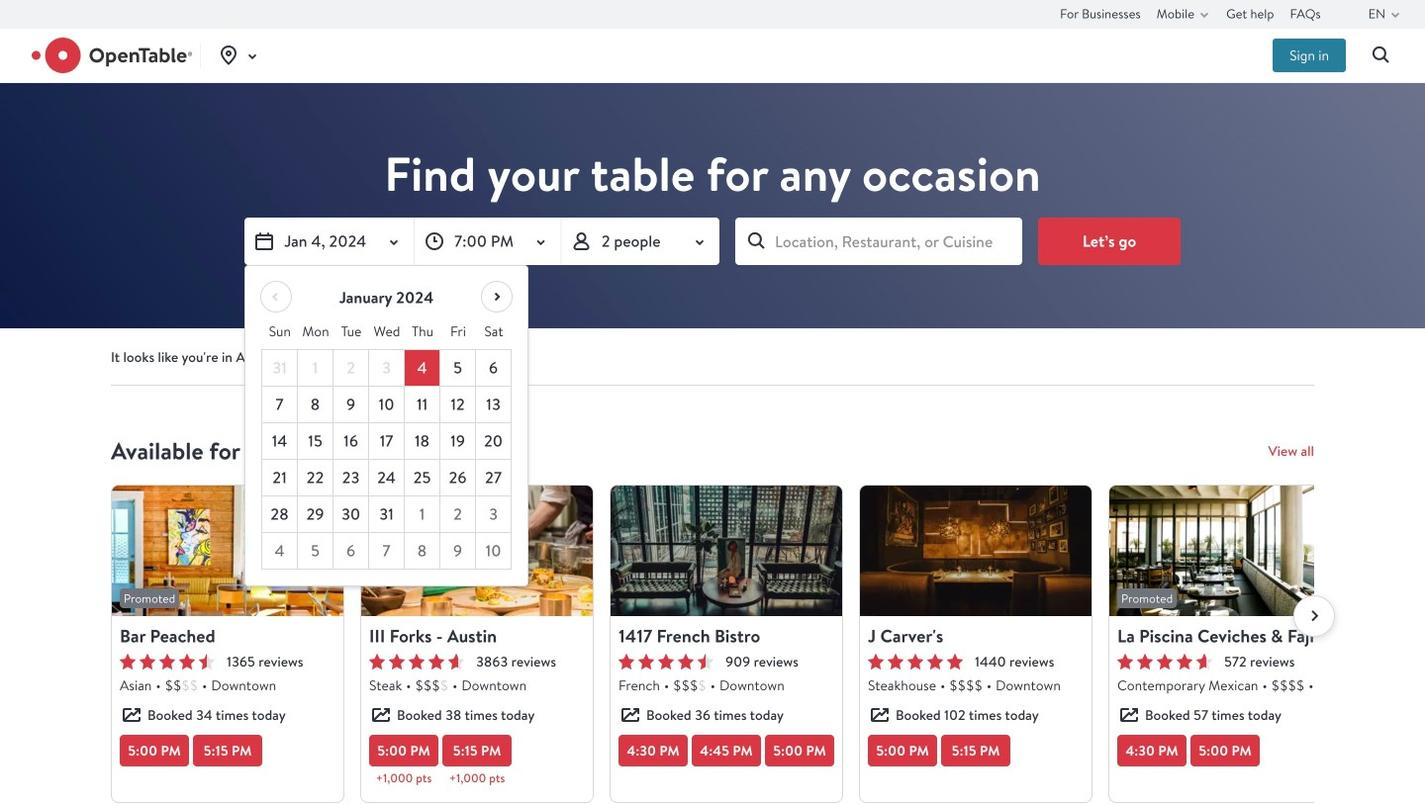 Task type: describe. For each thing, give the bounding box(es) containing it.
previous month image
[[264, 285, 288, 309]]

1 4.8 stars image from the left
[[369, 654, 464, 670]]

thursday element
[[405, 314, 440, 350]]

sunday element
[[262, 314, 298, 350]]

a photo of j carver's restaurant image
[[860, 486, 1092, 617]]

a photo of la piscina ceviches & fajitas restaurant image
[[1109, 486, 1341, 617]]

Please input a Location, Restaurant or Cuisine field
[[735, 218, 1022, 265]]

friday element
[[440, 314, 476, 350]]

monday element
[[298, 314, 334, 350]]

opentable logo image
[[32, 38, 192, 73]]

tuesday element
[[334, 314, 369, 350]]

a photo of iii forks - austin restaurant image
[[361, 486, 593, 617]]

4.5 stars image
[[619, 654, 714, 670]]



Task type: vqa. For each thing, say whether or not it's contained in the screenshot.
THE WEDNESDAY element
yes



Task type: locate. For each thing, give the bounding box(es) containing it.
saturday element
[[476, 314, 512, 350]]

grid
[[261, 314, 512, 570]]

2 4.8 stars image from the left
[[1117, 654, 1212, 670]]

wednesday element
[[369, 314, 405, 350]]

4.9 stars image
[[868, 654, 963, 670]]

None field
[[735, 218, 1022, 265]]

4.8 stars image
[[369, 654, 464, 670], [1117, 654, 1212, 670]]

0 horizontal spatial 4.8 stars image
[[369, 654, 464, 670]]

a photo of bar peached restaurant image
[[112, 486, 343, 617]]

a photo of 1417 french bistro restaurant image
[[611, 486, 842, 617]]

1 horizontal spatial 4.8 stars image
[[1117, 654, 1212, 670]]

4.6 stars image
[[120, 654, 215, 670]]



